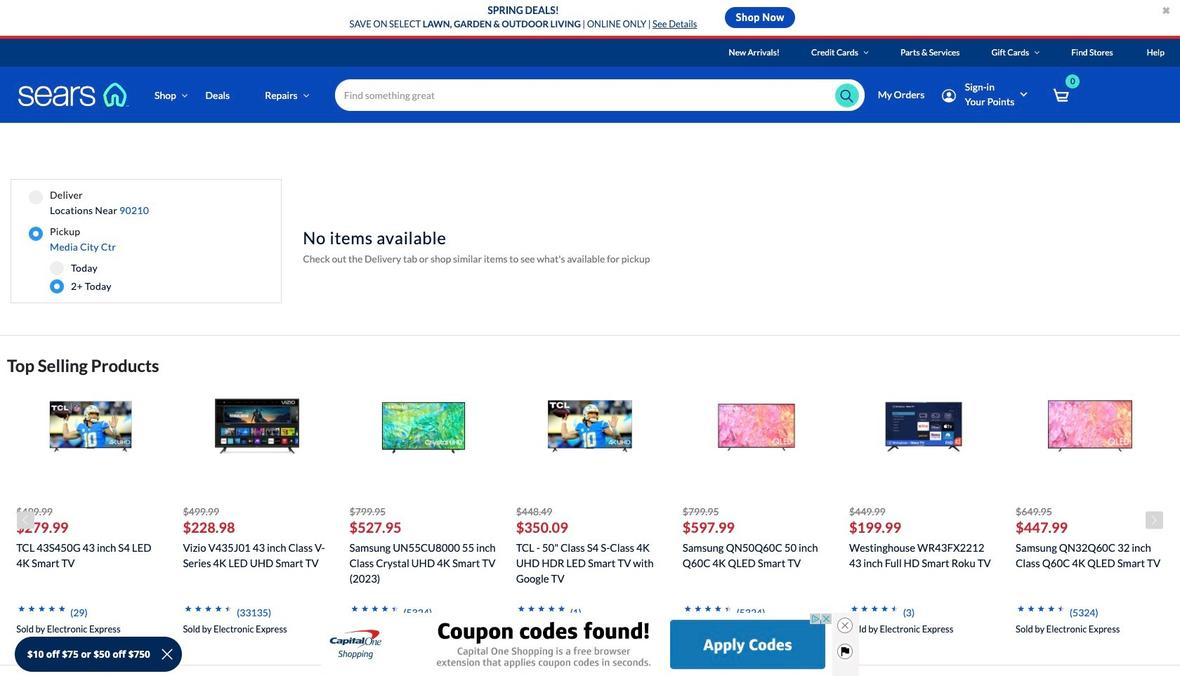 Task type: describe. For each thing, give the bounding box(es) containing it.
tcl 43s450g 43 inch s4 led 4k smart tv image
[[48, 384, 133, 469]]

2 horizontal spatial angle down image
[[1035, 48, 1040, 57]]

samsung qn50q60c 50 inch q60c 4k qled smart tv image
[[715, 384, 799, 469]]

0 horizontal spatial angle down image
[[303, 90, 309, 100]]

tcl - 50" class s4 s-class 4k uhd hdr led smart tv with google tv image
[[548, 384, 633, 469]]

advertisement element
[[321, 613, 833, 677]]

home image
[[18, 82, 130, 108]]

angle down image
[[182, 90, 188, 100]]



Task type: vqa. For each thing, say whether or not it's contained in the screenshot.
leftmost angle down image
yes



Task type: locate. For each thing, give the bounding box(es) containing it.
angle down image
[[864, 48, 869, 57], [1035, 48, 1040, 57], [303, 90, 309, 100]]

samsung qn32q60c 32 inch class q60c 4k qled smart tv image
[[1048, 384, 1132, 469]]

westinghouse wr43fx2212 43 inch full hd smart roku tv image
[[882, 384, 966, 469]]

samsung un55cu8000 55 inch class crystal uhd 4k smart tv (2023) image
[[382, 384, 466, 469]]

1 horizontal spatial angle down image
[[864, 48, 869, 57]]

Search text field
[[335, 79, 865, 111]]

vizio v435j01 43 inch class v-series 4k led uhd smart tv image
[[215, 384, 299, 469]]

settings image
[[943, 89, 956, 103]]

banner
[[0, 39, 1181, 143]]

view cart image
[[1054, 88, 1070, 104]]

main content
[[0, 123, 1181, 677]]



